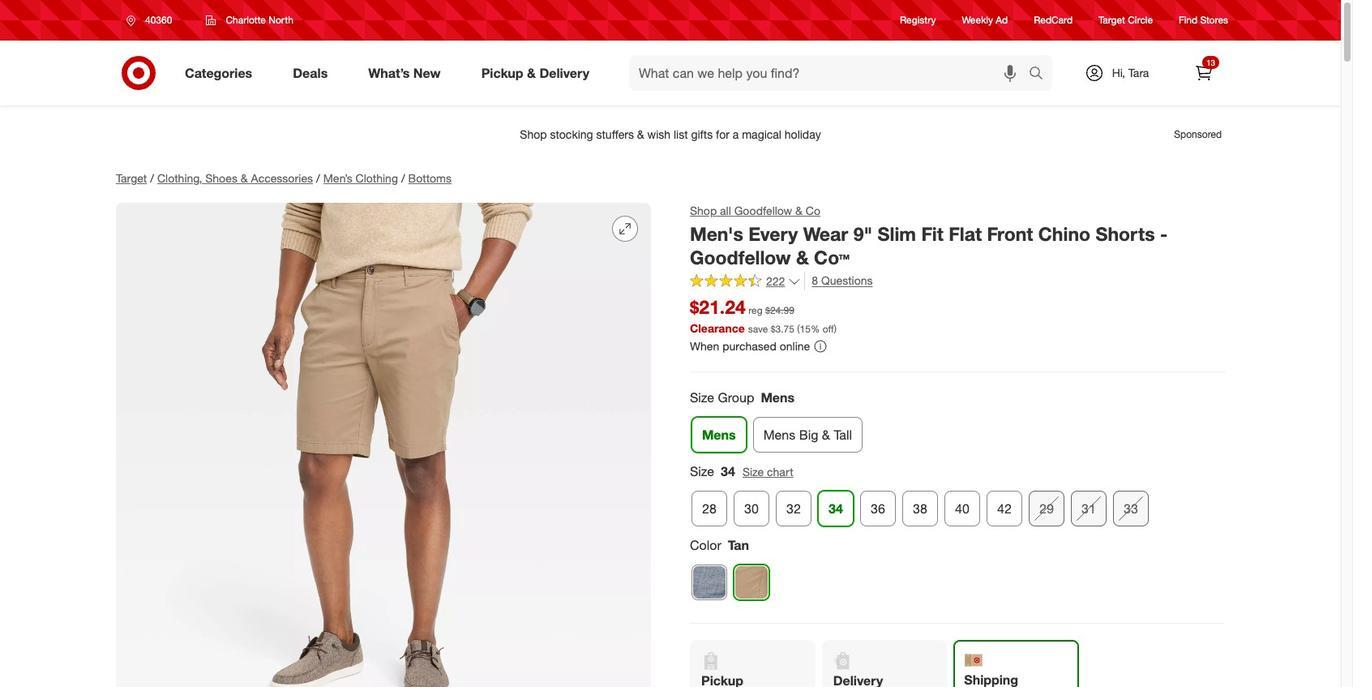 Task type: describe. For each thing, give the bounding box(es) containing it.
flat
[[949, 222, 982, 245]]

redcard link
[[1034, 13, 1073, 27]]

30
[[745, 500, 759, 517]]

redcard
[[1034, 14, 1073, 26]]

40 link
[[945, 491, 981, 526]]

ad
[[996, 14, 1008, 26]]

charlotte north
[[226, 14, 294, 26]]

charlotte north button
[[196, 6, 304, 35]]

bottoms link
[[409, 171, 452, 185]]

-
[[1161, 222, 1168, 245]]

tan
[[728, 537, 750, 553]]

222
[[767, 274, 786, 288]]

0 horizontal spatial 34
[[721, 463, 736, 479]]

group containing size
[[689, 462, 1226, 533]]

target for target / clothing, shoes & accessories / men's clothing / bottoms
[[116, 171, 147, 185]]

29 link
[[1029, 491, 1065, 526]]

42
[[998, 500, 1012, 517]]

34 inside "link"
[[829, 500, 844, 517]]

& right pickup
[[527, 65, 536, 81]]

32 link
[[776, 491, 812, 526]]

33 link
[[1114, 491, 1149, 526]]

charlotte
[[226, 14, 266, 26]]

& left co
[[796, 204, 803, 217]]

target circle
[[1099, 14, 1154, 26]]

mens right 'group'
[[761, 389, 795, 406]]

1 vertical spatial goodfellow
[[690, 246, 791, 268]]

40
[[956, 500, 970, 517]]

stores
[[1201, 14, 1229, 26]]

questions
[[822, 274, 873, 288]]

222 link
[[690, 272, 802, 292]]

shop all goodfellow & co men's every wear 9" slim fit flat front chino shorts - goodfellow & co™
[[690, 204, 1168, 268]]

slim
[[878, 222, 917, 245]]

off
[[823, 323, 835, 335]]

men's
[[690, 222, 744, 245]]

28 link
[[692, 491, 728, 526]]

when
[[690, 339, 720, 353]]

tan image
[[735, 565, 769, 599]]

38
[[913, 500, 928, 517]]

what's new link
[[355, 55, 461, 91]]

)
[[835, 323, 837, 335]]

8 questions link
[[805, 272, 873, 291]]

$21.24
[[690, 296, 746, 318]]

clearance
[[690, 321, 745, 335]]

40360 button
[[116, 6, 189, 35]]

33
[[1124, 500, 1139, 517]]

3 / from the left
[[401, 171, 405, 185]]

accessories
[[251, 171, 313, 185]]

& right shoes
[[241, 171, 248, 185]]

0 vertical spatial goodfellow
[[735, 204, 793, 217]]

pickup
[[482, 65, 524, 81]]

fit
[[922, 222, 944, 245]]

42 link
[[987, 491, 1023, 526]]

& left tall
[[822, 427, 831, 443]]

36 link
[[861, 491, 896, 526]]

$
[[771, 323, 776, 335]]

save
[[749, 323, 768, 335]]

clothing
[[356, 171, 398, 185]]

2 / from the left
[[316, 171, 320, 185]]

What can we help you find? suggestions appear below search field
[[630, 55, 1033, 91]]

15
[[800, 323, 811, 335]]

online
[[780, 339, 811, 353]]

circle
[[1129, 14, 1154, 26]]

what's new
[[368, 65, 441, 81]]

color tan
[[690, 537, 750, 553]]

tara
[[1129, 66, 1150, 79]]

mens big & tall link
[[753, 417, 863, 453]]

categories link
[[171, 55, 273, 91]]

(
[[798, 323, 800, 335]]

mens for mens big & tall
[[764, 427, 796, 443]]

color
[[690, 537, 722, 553]]

8 questions
[[812, 274, 873, 288]]

32
[[787, 500, 801, 517]]

29
[[1040, 500, 1054, 517]]



Task type: locate. For each thing, give the bounding box(es) containing it.
size group mens
[[690, 389, 795, 406]]

34 down mens link
[[721, 463, 736, 479]]

wear
[[804, 222, 849, 245]]

registry
[[900, 14, 937, 26]]

purchased
[[723, 339, 777, 353]]

find stores
[[1180, 14, 1229, 26]]

38 link
[[903, 491, 939, 526]]

goodfellow up 222 "link" at the right top of page
[[690, 246, 791, 268]]

size chart button
[[742, 463, 795, 481]]

1 vertical spatial 34
[[829, 500, 844, 517]]

0 vertical spatial group
[[689, 389, 1226, 459]]

0 vertical spatial target
[[1099, 14, 1126, 26]]

size for size group mens
[[690, 389, 715, 406]]

1 group from the top
[[689, 389, 1226, 459]]

30 link
[[734, 491, 770, 526]]

2 group from the top
[[689, 462, 1226, 533]]

shoes
[[205, 171, 238, 185]]

size inside size 34 size chart
[[743, 465, 764, 478]]

34 right "32" link
[[829, 500, 844, 517]]

target link
[[116, 171, 147, 185]]

size left 'group'
[[690, 389, 715, 406]]

group
[[689, 389, 1226, 459], [689, 462, 1226, 533]]

1 horizontal spatial 34
[[829, 500, 844, 517]]

2 horizontal spatial /
[[401, 171, 405, 185]]

registry link
[[900, 13, 937, 27]]

co™
[[815, 246, 850, 268]]

tall
[[834, 427, 853, 443]]

1 horizontal spatial /
[[316, 171, 320, 185]]

bottoms
[[409, 171, 452, 185]]

size
[[690, 389, 715, 406], [690, 463, 715, 479], [743, 465, 764, 478]]

target for target circle
[[1099, 14, 1126, 26]]

group containing size group
[[689, 389, 1226, 459]]

& left co™
[[797, 246, 809, 268]]

calm blue image
[[693, 565, 727, 599]]

search button
[[1022, 55, 1061, 94]]

categories
[[185, 65, 252, 81]]

search
[[1022, 66, 1061, 82]]

men's every wear 9" slim fit flat front chino shorts - goodfellow & co™, 1 of 5 image
[[116, 203, 651, 687]]

8
[[812, 274, 819, 288]]

$21.24 reg $24.99 clearance save $ 3.75 ( 15 % off )
[[690, 296, 837, 335]]

0 horizontal spatial target
[[116, 171, 147, 185]]

mens link
[[692, 417, 747, 453]]

front
[[988, 222, 1034, 245]]

0 horizontal spatial /
[[150, 171, 154, 185]]

weekly
[[962, 14, 994, 26]]

9"
[[854, 222, 873, 245]]

weekly ad
[[962, 14, 1008, 26]]

target left circle
[[1099, 14, 1126, 26]]

hi, tara
[[1113, 66, 1150, 79]]

1 vertical spatial group
[[689, 462, 1226, 533]]

pickup & delivery
[[482, 65, 590, 81]]

chino
[[1039, 222, 1091, 245]]

size up 28
[[690, 463, 715, 479]]

13 link
[[1187, 55, 1222, 91]]

mens big & tall
[[764, 427, 853, 443]]

hi,
[[1113, 66, 1126, 79]]

goodfellow up "every"
[[735, 204, 793, 217]]

clothing,
[[157, 171, 202, 185]]

deals link
[[279, 55, 348, 91]]

28
[[703, 500, 717, 517]]

3.75
[[776, 323, 795, 335]]

$24.99
[[766, 304, 795, 317]]

clothing, shoes & accessories link
[[157, 171, 313, 185]]

size 34 size chart
[[690, 463, 794, 479]]

mens
[[761, 389, 795, 406], [703, 427, 736, 443], [764, 427, 796, 443]]

13
[[1207, 58, 1216, 67]]

34 link
[[819, 491, 854, 526]]

shop
[[690, 204, 717, 217]]

/ right target link
[[150, 171, 154, 185]]

find stores link
[[1180, 13, 1229, 27]]

/
[[150, 171, 154, 185], [316, 171, 320, 185], [401, 171, 405, 185]]

big
[[800, 427, 819, 443]]

0 vertical spatial 34
[[721, 463, 736, 479]]

size left chart
[[743, 465, 764, 478]]

target inside target circle link
[[1099, 14, 1126, 26]]

/ left men's
[[316, 171, 320, 185]]

%
[[811, 323, 820, 335]]

mens for mens link
[[703, 427, 736, 443]]

reg
[[749, 304, 763, 317]]

delivery
[[540, 65, 590, 81]]

north
[[269, 14, 294, 26]]

1 horizontal spatial target
[[1099, 14, 1126, 26]]

/ right clothing
[[401, 171, 405, 185]]

target
[[1099, 14, 1126, 26], [116, 171, 147, 185]]

36
[[871, 500, 886, 517]]

advertisement region
[[103, 115, 1239, 154]]

mens down 'group'
[[703, 427, 736, 443]]

new
[[414, 65, 441, 81]]

men's clothing link
[[323, 171, 398, 185]]

what's
[[368, 65, 410, 81]]

pickup & delivery link
[[468, 55, 610, 91]]

1 / from the left
[[150, 171, 154, 185]]

1 vertical spatial target
[[116, 171, 147, 185]]

men's
[[323, 171, 353, 185]]

weekly ad link
[[962, 13, 1008, 27]]

size for size 34 size chart
[[690, 463, 715, 479]]

find
[[1180, 14, 1198, 26]]

mens left 'big'
[[764, 427, 796, 443]]

target / clothing, shoes & accessories / men's clothing / bottoms
[[116, 171, 452, 185]]

target left clothing,
[[116, 171, 147, 185]]

when purchased online
[[690, 339, 811, 353]]

every
[[749, 222, 798, 245]]

target circle link
[[1099, 13, 1154, 27]]

31
[[1082, 500, 1097, 517]]

34
[[721, 463, 736, 479], [829, 500, 844, 517]]

shorts
[[1096, 222, 1156, 245]]

chart
[[767, 465, 794, 478]]



Task type: vqa. For each thing, say whether or not it's contained in the screenshot.
Play- inside the My kids both played with Play-Doh and loved it. Now my grandson loves playing with it too. Great for imagination and hours of using imaginations.
no



